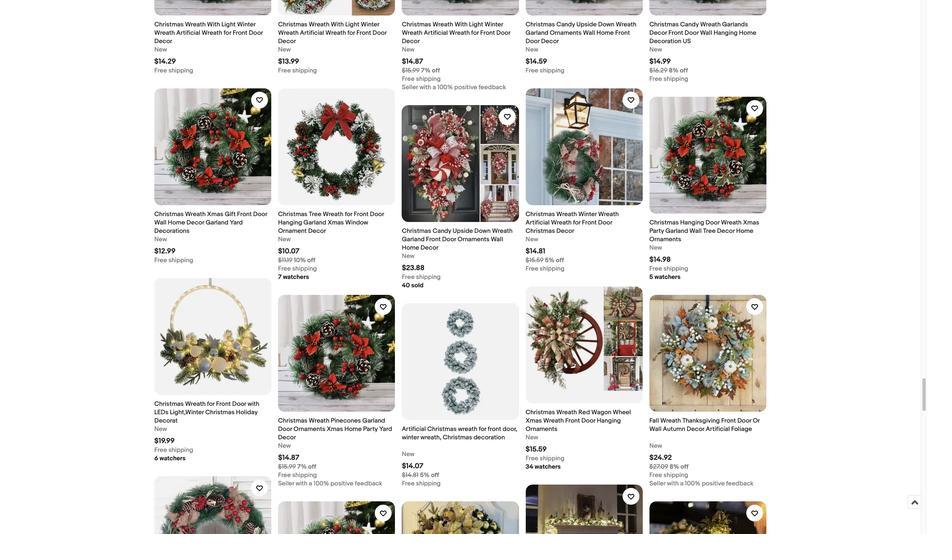 Task type: locate. For each thing, give the bounding box(es) containing it.
0 vertical spatial $14.81
[[526, 247, 546, 256]]

100%
[[438, 83, 453, 91], [314, 480, 329, 488], [685, 480, 701, 488]]

1 horizontal spatial candy
[[557, 20, 575, 28]]

$14.07 text field
[[402, 463, 424, 471]]

new up "$14.59" on the right top
[[526, 46, 539, 54]]

shipping down $16.29
[[664, 75, 689, 83]]

0 horizontal spatial 100%
[[314, 480, 329, 488]]

front inside christmas wreath winter wreath artificial wreath for front door christmas decor new $14.81 $15.59 5% off free shipping
[[582, 219, 597, 227]]

free down $27.09
[[650, 472, 663, 480]]

2 horizontal spatial with
[[455, 20, 468, 28]]

5% inside christmas wreath winter wreath artificial wreath for front door christmas decor new $14.81 $15.59 5% off free shipping
[[545, 257, 555, 265]]

shipping inside christmas wreath pinecones garland door ornaments xmas home party yard decor new $14.87 $15.99 7% off free shipping seller with a 100% positive feedback
[[292, 472, 317, 480]]

upside inside christmas candy upside down wreath garland front door ornaments wall home decor new $23.88 free shipping 40 sold
[[453, 227, 473, 235]]

2 $15.59 from the top
[[526, 446, 547, 454]]

shipping up 34 watchers "text field"
[[540, 455, 565, 463]]

new text field up $14.81 text box
[[526, 236, 539, 244]]

down inside christmas candy upside down wreath garland front door ornaments wall home decor new $23.88 free shipping 40 sold
[[475, 227, 491, 235]]

wreath,
[[421, 434, 442, 442]]

wall
[[583, 29, 596, 37], [701, 29, 713, 37], [154, 219, 167, 227], [690, 227, 702, 235], [491, 236, 503, 244], [650, 426, 662, 434]]

xmas inside christmas hanging door wreath xmas party garland wall tree decor home ornaments new $14.98 free shipping 5 watchers
[[744, 219, 760, 227]]

0 horizontal spatial 5%
[[420, 472, 430, 480]]

with inside christmas wreath pinecones garland door ornaments xmas home party yard decor new $14.87 $15.99 7% off free shipping seller with a 100% positive feedback
[[296, 480, 308, 488]]

34
[[526, 464, 534, 472]]

Free shipping text field
[[402, 75, 441, 83], [526, 455, 565, 464], [278, 472, 317, 480], [650, 472, 689, 480], [402, 480, 441, 489]]

decoration
[[650, 37, 682, 45]]

christmas for christmas wreath with light winter wreath artificial wreath for front door decor new $14.29 free shipping
[[154, 20, 184, 28]]

1 vertical spatial tree
[[704, 227, 716, 235]]

decor
[[650, 29, 668, 37], [154, 37, 172, 45], [278, 37, 296, 45], [402, 37, 420, 45], [541, 37, 559, 45], [187, 219, 204, 227], [308, 227, 326, 235], [557, 227, 575, 235], [718, 227, 735, 235], [421, 244, 439, 252], [687, 426, 705, 434], [278, 434, 296, 442]]

new text field up $14.29 text box
[[154, 46, 167, 54]]

light,winter
[[170, 409, 204, 417]]

candy for $23.88
[[433, 227, 452, 235]]

new $24.92 $27.09 8% off free shipping seller with a 100% positive feedback
[[650, 443, 754, 488]]

tree
[[309, 211, 322, 219], [704, 227, 716, 235]]

home inside christmas hanging door wreath xmas party garland wall tree decor home ornaments new $14.98 free shipping 5 watchers
[[737, 227, 754, 235]]

$12.99 text field
[[154, 247, 176, 256]]

front inside christmas candy upside down wreath garland front door ornaments wall home decor new $23.88 free shipping 40 sold
[[426, 236, 441, 244]]

autumn
[[663, 426, 686, 434]]

artificial inside artificial christmas wreath for front door, winter wreath, christmas decoration
[[402, 426, 426, 434]]

wheel
[[613, 409, 631, 417]]

shipping inside christmas wreath with light winter wreath artificial wreath for front door decor new $14.87 $15.99 7% off free shipping seller with a 100% positive feedback
[[416, 75, 441, 83]]

New text field
[[278, 46, 291, 54], [526, 46, 539, 54], [154, 236, 167, 244], [526, 236, 539, 244], [526, 434, 539, 443], [278, 443, 291, 451], [402, 451, 415, 459]]

free inside new $14.07 $14.81 5% off free shipping
[[402, 480, 415, 488]]

shipping inside the christmas tree wreath for front door hanging garland xmas window ornament decor new $10.07 $11.19 10% off free shipping 7 watchers
[[292, 265, 317, 273]]

1 vertical spatial 8%
[[670, 464, 680, 472]]

christmas for christmas tree wreath for front door hanging garland xmas window ornament decor new $10.07 $11.19 10% off free shipping 7 watchers
[[278, 211, 308, 219]]

0 vertical spatial 8%
[[669, 67, 679, 75]]

seller
[[402, 83, 418, 91], [278, 480, 294, 488], [650, 480, 666, 488]]

free inside christmas candy upside down wreath garland ornaments wall home front door decor new $14.59 free shipping
[[526, 67, 539, 75]]

new
[[154, 46, 167, 54], [278, 46, 291, 54], [402, 46, 415, 54], [526, 46, 539, 54], [650, 46, 663, 54], [154, 236, 167, 244], [278, 236, 291, 244], [526, 236, 539, 244], [650, 244, 663, 252], [402, 253, 415, 261], [154, 426, 167, 434], [526, 434, 539, 442], [278, 443, 291, 451], [650, 443, 663, 451], [402, 451, 415, 459]]

free down $14.29 text box
[[154, 67, 167, 75]]

1 horizontal spatial $14.87
[[402, 57, 423, 66]]

0 vertical spatial down
[[599, 20, 615, 28]]

garland up "$14.59" on the right top
[[526, 29, 549, 37]]

christmas inside christmas candy upside down wreath garland front door ornaments wall home decor new $23.88 free shipping 40 sold
[[402, 227, 432, 235]]

$14.81 down $14.07
[[402, 472, 419, 480]]

$14.81 up previous price $15.59 5% off text box
[[526, 247, 546, 256]]

1 horizontal spatial seller
[[402, 83, 418, 91]]

christmas wreath with light winter wreath artificial wreath for front door decor new $14.87 $15.99 7% off free shipping seller with a 100% positive feedback
[[402, 20, 511, 91]]

home
[[597, 29, 614, 37], [740, 29, 757, 37], [168, 219, 185, 227], [737, 227, 754, 235], [402, 244, 419, 252], [345, 426, 362, 434]]

christmas for christmas wreath xmas gift front door wall home decor garland yard decorations new $12.99 free shipping
[[154, 211, 184, 219]]

christmas wreath red wagon wheel xmas wreath front door hanging ornaments new $15.59 free shipping 34 watchers
[[526, 409, 631, 472]]

wall inside christmas hanging door wreath xmas party garland wall tree decor home ornaments new $14.98 free shipping 5 watchers
[[690, 227, 702, 235]]

0 horizontal spatial party
[[363, 426, 378, 434]]

0 horizontal spatial with
[[207, 20, 220, 28]]

hanging inside the christmas tree wreath for front door hanging garland xmas window ornament decor new $10.07 $11.19 10% off free shipping 7 watchers
[[278, 219, 302, 227]]

$10.07 text field
[[278, 247, 300, 256]]

40 sold text field
[[402, 282, 424, 290]]

$15.99 down $14.87 text field
[[402, 67, 420, 75]]

with
[[207, 20, 220, 28], [331, 20, 344, 28], [455, 20, 468, 28]]

shipping
[[169, 67, 193, 75], [292, 67, 317, 75], [540, 67, 565, 75], [416, 75, 441, 83], [664, 75, 689, 83], [169, 257, 193, 265], [292, 265, 317, 273], [540, 265, 565, 273], [664, 265, 689, 273], [416, 274, 441, 281], [169, 447, 193, 455], [540, 455, 565, 463], [292, 472, 317, 480], [664, 472, 689, 480], [416, 480, 441, 488]]

party
[[650, 227, 664, 235], [363, 426, 378, 434]]

free shipping text field for $23.88
[[402, 274, 441, 282]]

7%
[[421, 67, 431, 75], [298, 464, 307, 472]]

$14.81
[[526, 247, 546, 256], [402, 472, 419, 480]]

0 vertical spatial upside
[[577, 20, 597, 28]]

winter
[[402, 434, 419, 442]]

shipping down $13.99
[[292, 67, 317, 75]]

1 $15.59 from the top
[[526, 257, 544, 265]]

seller with a 100% positive feedback text field for $14.87
[[278, 480, 383, 489]]

christmas wreath winter wreath artificial wreath for front door christmas decor new $14.81 $15.59 5% off free shipping
[[526, 211, 619, 273]]

ornaments inside christmas hanging door wreath xmas party garland wall tree decor home ornaments new $14.98 free shipping 5 watchers
[[650, 236, 682, 244]]

free shipping text field down $14.87 text box
[[278, 472, 317, 480]]

free inside christmas wreath with light winter wreath artificial wreath for front door decor new $13.99 free shipping
[[278, 67, 291, 75]]

candy for $14.59
[[557, 20, 575, 28]]

with for $13.99
[[331, 20, 344, 28]]

free down $14.07
[[402, 480, 415, 488]]

decor inside christmas wreath winter wreath artificial wreath for front door christmas decor new $14.81 $15.59 5% off free shipping
[[557, 227, 575, 235]]

1 vertical spatial yard
[[379, 426, 392, 434]]

artificial christmas wreath for front door, winter wreath, christmas decoration
[[402, 426, 518, 442]]

1 vertical spatial party
[[363, 426, 378, 434]]

5% down $14.81 text box
[[545, 257, 555, 265]]

light for $14.29
[[222, 20, 236, 28]]

2 horizontal spatial positive
[[702, 480, 725, 488]]

$19.99 text field
[[154, 438, 175, 446]]

1 horizontal spatial a
[[433, 83, 436, 91]]

1 horizontal spatial previous price $15.99 7% off text field
[[402, 67, 440, 75]]

shipping down $14.59 text box
[[540, 67, 565, 75]]

$15.59 up 34
[[526, 446, 547, 454]]

new text field up $14.87 text box
[[278, 443, 291, 451]]

5% down $14.07
[[420, 472, 430, 480]]

light
[[222, 20, 236, 28], [345, 20, 360, 28], [469, 20, 484, 28]]

shipping down $14.87 text field
[[416, 75, 441, 83]]

0 horizontal spatial yard
[[230, 219, 243, 227]]

7% down $14.87 text field
[[421, 67, 431, 75]]

for
[[224, 29, 231, 37], [348, 29, 355, 37], [472, 29, 479, 37], [345, 211, 353, 219], [573, 219, 581, 227], [207, 401, 215, 409], [479, 426, 487, 434]]

0 vertical spatial 7%
[[421, 67, 431, 75]]

1 with from the left
[[207, 20, 220, 28]]

previous price $15.99 7% off text field down $14.87 text box
[[278, 464, 316, 472]]

8% right $27.09
[[670, 464, 680, 472]]

new down ornament
[[278, 236, 291, 244]]

previous price $15.99 7% off text field
[[402, 67, 440, 75], [278, 464, 316, 472]]

with
[[420, 83, 431, 91], [248, 401, 260, 409], [296, 480, 308, 488], [667, 480, 679, 488]]

new up $14.81 text box
[[526, 236, 539, 244]]

$14.81 inside new $14.07 $14.81 5% off free shipping
[[402, 472, 419, 480]]

0 horizontal spatial 7%
[[298, 464, 307, 472]]

0 vertical spatial $15.59
[[526, 257, 544, 265]]

2 with from the left
[[331, 20, 344, 28]]

7% down $14.87 text box
[[298, 464, 307, 472]]

new text field for $14.29
[[154, 46, 167, 54]]

new up $14.07 text box
[[402, 451, 415, 459]]

0 vertical spatial previous price $15.99 7% off text field
[[402, 67, 440, 75]]

free shipping text field down $19.99 text field
[[154, 447, 193, 455]]

Seller with a 100% positive feedback text field
[[402, 83, 506, 92]]

winter for $14.87
[[485, 20, 503, 28]]

decor inside christmas candy wreath garlands decor front door wall hanging home decoration us new $14.99 $16.29 8% off free shipping
[[650, 29, 668, 37]]

watchers right 34
[[535, 464, 561, 472]]

a inside christmas wreath pinecones garland door ornaments xmas home party yard decor new $14.87 $15.99 7% off free shipping seller with a 100% positive feedback
[[309, 480, 312, 488]]

previous price $15.59 5% off text field
[[526, 257, 564, 265]]

free down "$14.59" on the right top
[[526, 67, 539, 75]]

christmas wreath with light winter wreath artificial wreath for front door decor new $13.99 free shipping
[[278, 20, 387, 75]]

$14.99
[[650, 57, 671, 66]]

1 vertical spatial 7%
[[298, 464, 307, 472]]

34 watchers text field
[[526, 464, 561, 472]]

free down $14.87 text field
[[402, 75, 415, 83]]

seller down $27.09
[[650, 480, 666, 488]]

$14.87 inside christmas wreath with light winter wreath artificial wreath for front door decor new $14.87 $15.99 7% off free shipping seller with a 100% positive feedback
[[402, 57, 423, 66]]

0 vertical spatial tree
[[309, 211, 322, 219]]

garland
[[526, 29, 549, 37], [206, 219, 229, 227], [304, 219, 326, 227], [666, 227, 689, 235], [402, 236, 425, 244], [363, 418, 385, 425]]

2 horizontal spatial feedback
[[727, 480, 754, 488]]

shipping down $14.87 text box
[[292, 472, 317, 480]]

winter inside christmas wreath with light winter wreath artificial wreath for front door decor new $13.99 free shipping
[[361, 20, 380, 28]]

watchers inside christmas hanging door wreath xmas party garland wall tree decor home ornaments new $14.98 free shipping 5 watchers
[[655, 274, 681, 281]]

2 seller with a 100% positive feedback text field from the left
[[650, 480, 754, 489]]

with for $14.29
[[207, 20, 220, 28]]

garland inside christmas candy upside down wreath garland front door ornaments wall home decor new $23.88 free shipping 40 sold
[[402, 236, 425, 244]]

free shipping text field down $12.99
[[154, 257, 193, 265]]

free up 34
[[526, 455, 539, 463]]

off inside new $14.07 $14.81 5% off free shipping
[[431, 472, 439, 480]]

free shipping text field down $14.29
[[154, 67, 193, 75]]

new up $13.99
[[278, 46, 291, 54]]

8%
[[669, 67, 679, 75], [670, 464, 680, 472]]

shipping down $14.81 text box
[[540, 265, 565, 273]]

with up holiday
[[248, 401, 260, 409]]

0 horizontal spatial $14.87
[[278, 454, 300, 463]]

3 light from the left
[[469, 20, 484, 28]]

off
[[432, 67, 440, 75], [680, 67, 688, 75], [307, 257, 316, 265], [556, 257, 564, 265], [308, 464, 316, 472], [681, 464, 689, 472], [431, 472, 439, 480]]

free inside christmas wreath red wagon wheel xmas wreath front door hanging ornaments new $15.59 free shipping 34 watchers
[[526, 455, 539, 463]]

new down decorat
[[154, 426, 167, 434]]

0 horizontal spatial previous price $15.99 7% off text field
[[278, 464, 316, 472]]

with inside christmas wreath with light winter wreath artificial wreath for front door decor new $14.29 free shipping
[[207, 20, 220, 28]]

1 horizontal spatial feedback
[[479, 83, 506, 91]]

previous price $16.29 8% off text field
[[650, 67, 688, 75]]

hanging
[[714, 29, 738, 37], [278, 219, 302, 227], [681, 219, 705, 227], [597, 418, 621, 425]]

down inside christmas candy upside down wreath garland ornaments wall home front door decor new $14.59 free shipping
[[599, 20, 615, 28]]

0 horizontal spatial down
[[475, 227, 491, 235]]

free inside the christmas tree wreath for front door hanging garland xmas window ornament decor new $10.07 $11.19 10% off free shipping 7 watchers
[[278, 265, 291, 273]]

new up $14.99
[[650, 46, 663, 54]]

light inside christmas wreath with light winter wreath artificial wreath for front door decor new $13.99 free shipping
[[345, 20, 360, 28]]

yard
[[230, 219, 243, 227], [379, 426, 392, 434]]

7 watchers text field
[[278, 274, 309, 282]]

2 light from the left
[[345, 20, 360, 28]]

new text field for $13.99
[[278, 46, 291, 54]]

1 vertical spatial $14.87
[[278, 454, 300, 463]]

for inside artificial christmas wreath for front door, winter wreath, christmas decoration
[[479, 426, 487, 434]]

free shipping text field for $19.99
[[154, 447, 193, 455]]

free shipping text field down $14.98 text field
[[650, 265, 689, 274]]

hanging inside christmas hanging door wreath xmas party garland wall tree decor home ornaments new $14.98 free shipping 5 watchers
[[681, 219, 705, 227]]

$11.19
[[278, 257, 293, 265]]

Seller with a 100% positive feedback text field
[[278, 480, 383, 489], [650, 480, 754, 489]]

free up 5
[[650, 265, 663, 273]]

$14.98 text field
[[650, 256, 671, 264]]

free shipping text field for $13.99
[[278, 67, 317, 75]]

1 horizontal spatial $15.99
[[402, 67, 420, 75]]

christmas wreath pinecones garland door ornaments xmas home party yard decor new $14.87 $15.99 7% off free shipping seller with a 100% positive feedback
[[278, 418, 392, 488]]

door
[[249, 29, 263, 37], [373, 29, 387, 37], [497, 29, 511, 37], [685, 29, 699, 37], [526, 37, 540, 45], [253, 211, 267, 219], [370, 211, 384, 219], [599, 219, 613, 227], [706, 219, 720, 227], [442, 236, 456, 244], [232, 401, 246, 409], [582, 418, 596, 425], [738, 418, 752, 425], [278, 426, 292, 434]]

40
[[402, 282, 410, 290]]

artificial inside christmas wreath with light winter wreath artificial wreath for front door decor new $14.87 $15.99 7% off free shipping seller with a 100% positive feedback
[[424, 29, 448, 37]]

door inside christmas wreath winter wreath artificial wreath for front door christmas decor new $14.81 $15.59 5% off free shipping
[[599, 219, 613, 227]]

garland inside christmas candy upside down wreath garland ornaments wall home front door decor new $14.59 free shipping
[[526, 29, 549, 37]]

new text field down decorat
[[154, 426, 167, 434]]

decorat
[[154, 418, 178, 425]]

off inside the christmas tree wreath for front door hanging garland xmas window ornament decor new $10.07 $11.19 10% off free shipping 7 watchers
[[307, 257, 316, 265]]

$23.88 text field
[[402, 264, 425, 273]]

candy
[[557, 20, 575, 28], [681, 20, 699, 28], [433, 227, 452, 235]]

new text field down ornament
[[278, 236, 291, 244]]

feedback
[[479, 83, 506, 91], [355, 480, 383, 488], [727, 480, 754, 488]]

2 horizontal spatial candy
[[681, 20, 699, 28]]

new text field for $14.99
[[650, 46, 663, 54]]

shipping up 6 watchers text field
[[169, 447, 193, 455]]

new text field up $14.87 text field
[[402, 46, 415, 54]]

new up $14.87 text field
[[402, 46, 415, 54]]

free shipping text field down $23.88 on the left of the page
[[402, 274, 441, 282]]

new up $23.88 text box
[[402, 253, 415, 261]]

new text field for $15.59
[[526, 434, 539, 443]]

8% right $16.29
[[669, 67, 679, 75]]

positive inside new $24.92 $27.09 8% off free shipping seller with a 100% positive feedback
[[702, 480, 725, 488]]

$10.07
[[278, 247, 300, 256]]

ornaments
[[550, 29, 582, 37], [458, 236, 490, 244], [650, 236, 682, 244], [294, 426, 326, 434], [526, 426, 558, 434]]

0 horizontal spatial candy
[[433, 227, 452, 235]]

winter for $14.29
[[237, 20, 256, 28]]

shipping down $27.09
[[664, 472, 689, 480]]

1 vertical spatial previous price $15.99 7% off text field
[[278, 464, 316, 472]]

shipping inside christmas wreath xmas gift front door wall home decor garland yard decorations new $12.99 free shipping
[[169, 257, 193, 265]]

1 vertical spatial $15.59
[[526, 446, 547, 454]]

shipping inside christmas wreath red wagon wheel xmas wreath front door hanging ornaments new $15.59 free shipping 34 watchers
[[540, 455, 565, 463]]

a
[[433, 83, 436, 91], [309, 480, 312, 488], [681, 480, 684, 488]]

new text field for $14.07
[[402, 451, 415, 459]]

0 vertical spatial $14.87
[[402, 57, 423, 66]]

1 vertical spatial 5%
[[420, 472, 430, 480]]

christmas inside christmas wreath xmas gift front door wall home decor garland yard decorations new $12.99 free shipping
[[154, 211, 184, 219]]

free shipping text field for $14.29
[[154, 67, 193, 75]]

2 horizontal spatial a
[[681, 480, 684, 488]]

0 horizontal spatial a
[[309, 480, 312, 488]]

with down previous price $27.09 8% off text box
[[667, 480, 679, 488]]

garland inside christmas wreath pinecones garland door ornaments xmas home party yard decor new $14.87 $15.99 7% off free shipping seller with a 100% positive feedback
[[363, 418, 385, 425]]

upside
[[577, 20, 597, 28], [453, 227, 473, 235]]

new text field up $13.99
[[278, 46, 291, 54]]

free shipping text field down "$14.59" on the right top
[[526, 67, 565, 75]]

christmas inside christmas wreath with light winter wreath artificial wreath for front door decor new $14.87 $15.99 7% off free shipping seller with a 100% positive feedback
[[402, 20, 432, 28]]

1 vertical spatial down
[[475, 227, 491, 235]]

us
[[683, 37, 691, 45]]

garland up $23.88 text box
[[402, 236, 425, 244]]

free shipping text field down $16.29
[[650, 75, 689, 83]]

watchers right 5
[[655, 274, 681, 281]]

christmas for christmas hanging door wreath xmas party garland wall tree decor home ornaments new $14.98 free shipping 5 watchers
[[650, 219, 679, 227]]

0 vertical spatial yard
[[230, 219, 243, 227]]

free shipping text field for feedback
[[650, 472, 689, 480]]

new text field for $10.07
[[278, 236, 291, 244]]

6 watchers text field
[[154, 455, 186, 464]]

winter
[[237, 20, 256, 28], [361, 20, 380, 28], [485, 20, 503, 28], [579, 211, 597, 219]]

2 horizontal spatial seller
[[650, 480, 666, 488]]

1 seller with a 100% positive feedback text field from the left
[[278, 480, 383, 489]]

1 horizontal spatial tree
[[704, 227, 716, 235]]

front inside christmas wreath for front door with leds light,winter christmas holiday decorat new $19.99 free shipping 6 watchers
[[216, 401, 231, 409]]

$15.99 down $14.87 text box
[[278, 464, 296, 472]]

1 horizontal spatial upside
[[577, 20, 597, 28]]

front inside christmas candy upside down wreath garland ornaments wall home front door decor new $14.59 free shipping
[[616, 29, 630, 37]]

shipping up 5 watchers text box
[[664, 265, 689, 273]]

christmas inside christmas candy wreath garlands decor front door wall hanging home decoration us new $14.99 $16.29 8% off free shipping
[[650, 20, 679, 28]]

artificial inside christmas wreath winter wreath artificial wreath for front door christmas decor new $14.81 $15.59 5% off free shipping
[[526, 219, 550, 227]]

new $14.07 $14.81 5% off free shipping
[[402, 451, 441, 488]]

new text field up '$24.92'
[[650, 443, 663, 451]]

free down $12.99
[[154, 257, 167, 265]]

0 horizontal spatial seller
[[278, 480, 294, 488]]

holiday
[[236, 409, 258, 417]]

shipping inside christmas wreath for front door with leds light,winter christmas holiday decorat new $19.99 free shipping 6 watchers
[[169, 447, 193, 455]]

free inside christmas candy upside down wreath garland front door ornaments wall home decor new $23.88 free shipping 40 sold
[[402, 274, 415, 281]]

positive
[[455, 83, 478, 91], [331, 480, 354, 488], [702, 480, 725, 488]]

5%
[[545, 257, 555, 265], [420, 472, 430, 480]]

free down $16.29
[[650, 75, 663, 83]]

winter inside christmas wreath with light winter wreath artificial wreath for front door decor new $14.29 free shipping
[[237, 20, 256, 28]]

for inside christmas wreath with light winter wreath artificial wreath for front door decor new $14.87 $15.99 7% off free shipping seller with a 100% positive feedback
[[472, 29, 479, 37]]

0 vertical spatial party
[[650, 227, 664, 235]]

8% inside christmas candy wreath garlands decor front door wall hanging home decoration us new $14.99 $16.29 8% off free shipping
[[669, 67, 679, 75]]

garland down gift
[[206, 219, 229, 227]]

free shipping text field down $14.87 text field
[[402, 75, 441, 83]]

1 horizontal spatial party
[[650, 227, 664, 235]]

1 horizontal spatial 5%
[[545, 257, 555, 265]]

free shipping text field for $14.87
[[278, 472, 317, 480]]

front inside christmas wreath with light winter wreath artificial wreath for front door decor new $14.87 $15.99 7% off free shipping seller with a 100% positive feedback
[[481, 29, 495, 37]]

new inside christmas wreath pinecones garland door ornaments xmas home party yard decor new $14.87 $15.99 7% off free shipping seller with a 100% positive feedback
[[278, 443, 291, 451]]

shipping inside new $14.07 $14.81 5% off free shipping
[[416, 480, 441, 488]]

new up $14.98 at right top
[[650, 244, 663, 252]]

party inside christmas wreath pinecones garland door ornaments xmas home party yard decor new $14.87 $15.99 7% off free shipping seller with a 100% positive feedback
[[363, 426, 378, 434]]

previous price $14.81 5% off text field
[[402, 472, 439, 480]]

watchers right 7
[[283, 274, 309, 281]]

$15.59 inside christmas wreath winter wreath artificial wreath for front door christmas decor new $14.81 $15.59 5% off free shipping
[[526, 257, 544, 265]]

new text field for $12.99
[[154, 236, 167, 244]]

garland right pinecones
[[363, 418, 385, 425]]

decorations
[[154, 227, 190, 235]]

artificial
[[176, 29, 200, 37], [300, 29, 324, 37], [424, 29, 448, 37], [526, 219, 550, 227], [402, 426, 426, 434], [706, 426, 730, 434]]

new up $14.87 text box
[[278, 443, 291, 451]]

1 vertical spatial upside
[[453, 227, 473, 235]]

1 horizontal spatial light
[[345, 20, 360, 28]]

christmas wreath for front door with leds light,winter christmas holiday decorat new $19.99 free shipping 6 watchers
[[154, 401, 260, 463]]

christmas
[[154, 20, 184, 28], [278, 20, 308, 28], [402, 20, 432, 28], [526, 20, 555, 28], [650, 20, 679, 28], [154, 211, 184, 219], [278, 211, 308, 219], [526, 211, 555, 219], [650, 219, 679, 227], [402, 227, 432, 235], [526, 227, 555, 235], [154, 401, 184, 409], [205, 409, 235, 417], [526, 409, 555, 417], [278, 418, 308, 425], [428, 426, 457, 434], [443, 434, 472, 442]]

christmas for christmas wreath pinecones garland door ornaments xmas home party yard decor new $14.87 $15.99 7% off free shipping seller with a 100% positive feedback
[[278, 418, 308, 425]]

previous price $15.99 7% off text field down $14.87 text field
[[402, 67, 440, 75]]

1 horizontal spatial down
[[599, 20, 615, 28]]

candy inside christmas candy wreath garlands decor front door wall hanging home decoration us new $14.99 $16.29 8% off free shipping
[[681, 20, 699, 28]]

free down $14.81 text box
[[526, 265, 539, 273]]

new text field up "$14.59" on the right top
[[526, 46, 539, 54]]

1 horizontal spatial positive
[[455, 83, 478, 91]]

with inside christmas wreath with light winter wreath artificial wreath for front door decor new $14.87 $15.99 7% off free shipping seller with a 100% positive feedback
[[455, 20, 468, 28]]

garland up $14.98 text field
[[666, 227, 689, 235]]

front
[[233, 29, 248, 37], [357, 29, 371, 37], [481, 29, 495, 37], [616, 29, 630, 37], [669, 29, 684, 37], [237, 211, 252, 219], [354, 211, 369, 219], [582, 219, 597, 227], [426, 236, 441, 244], [216, 401, 231, 409], [566, 418, 580, 425], [722, 418, 736, 425]]

free
[[154, 67, 167, 75], [278, 67, 291, 75], [526, 67, 539, 75], [402, 75, 415, 83], [650, 75, 663, 83], [154, 257, 167, 265], [278, 265, 291, 273], [526, 265, 539, 273], [650, 265, 663, 273], [402, 274, 415, 281], [154, 447, 167, 455], [526, 455, 539, 463], [278, 472, 291, 480], [650, 472, 663, 480], [402, 480, 415, 488]]

$14.87
[[402, 57, 423, 66], [278, 454, 300, 463]]

new text field up $12.99 text field
[[154, 236, 167, 244]]

0 horizontal spatial tree
[[309, 211, 322, 219]]

shipping up sold
[[416, 274, 441, 281]]

new text field up $15.59 text field
[[526, 434, 539, 443]]

door inside christmas wreath pinecones garland door ornaments xmas home party yard decor new $14.87 $15.99 7% off free shipping seller with a 100% positive feedback
[[278, 426, 292, 434]]

5 watchers text field
[[650, 274, 681, 282]]

1 vertical spatial $15.99
[[278, 464, 296, 472]]

seller inside new $24.92 $27.09 8% off free shipping seller with a 100% positive feedback
[[650, 480, 666, 488]]

3 with from the left
[[455, 20, 468, 28]]

a inside new $24.92 $27.09 8% off free shipping seller with a 100% positive feedback
[[681, 480, 684, 488]]

0 horizontal spatial $14.81
[[402, 472, 419, 480]]

new text field for $14.59
[[526, 46, 539, 54]]

1 horizontal spatial 100%
[[438, 83, 453, 91]]

0 horizontal spatial feedback
[[355, 480, 383, 488]]

2 horizontal spatial 100%
[[685, 480, 701, 488]]

upside for $14.59
[[577, 20, 597, 28]]

shipping down $14.29
[[169, 67, 193, 75]]

new text field for $14.87
[[402, 46, 415, 54]]

0 horizontal spatial positive
[[331, 480, 354, 488]]

watchers right 6
[[160, 455, 186, 463]]

0 horizontal spatial $15.99
[[278, 464, 296, 472]]

down
[[599, 20, 615, 28], [475, 227, 491, 235]]

with down $14.87 text box
[[296, 480, 308, 488]]

New text field
[[154, 46, 167, 54], [402, 46, 415, 54], [650, 46, 663, 54], [278, 236, 291, 244], [650, 244, 663, 253], [402, 253, 415, 261], [154, 426, 167, 434], [650, 443, 663, 451]]

upside inside christmas candy upside down wreath garland ornaments wall home front door decor new $14.59 free shipping
[[577, 20, 597, 28]]

with inside christmas wreath for front door with leds light,winter christmas holiday decorat new $19.99 free shipping 6 watchers
[[248, 401, 260, 409]]

free down $11.19 at the top left
[[278, 265, 291, 273]]

shipping inside christmas wreath with light winter wreath artificial wreath for front door decor new $14.29 free shipping
[[169, 67, 193, 75]]

seller down $14.87 text box
[[278, 480, 294, 488]]

free shipping text field down $14.81 text box
[[526, 265, 565, 274]]

0 horizontal spatial upside
[[453, 227, 473, 235]]

new text field up $23.88 text box
[[402, 253, 415, 261]]

new inside christmas candy upside down wreath garland ornaments wall home front door decor new $14.59 free shipping
[[526, 46, 539, 54]]

shipping down $12.99
[[169, 257, 193, 265]]

$24.92 text field
[[650, 454, 672, 463]]

feedback inside christmas wreath with light winter wreath artificial wreath for front door decor new $14.87 $15.99 7% off free shipping seller with a 100% positive feedback
[[479, 83, 506, 91]]

$15.99
[[402, 67, 420, 75], [278, 464, 296, 472]]

1 light from the left
[[222, 20, 236, 28]]

gift
[[225, 211, 236, 219]]

0 horizontal spatial seller with a 100% positive feedback text field
[[278, 480, 383, 489]]

candy inside christmas candy upside down wreath garland ornaments wall home front door decor new $14.59 free shipping
[[557, 20, 575, 28]]

new text field up $14.99
[[650, 46, 663, 54]]

Free shipping text field
[[154, 67, 193, 75], [278, 67, 317, 75], [526, 67, 565, 75], [650, 75, 689, 83], [154, 257, 193, 265], [278, 265, 317, 274], [526, 265, 565, 274], [650, 265, 689, 274], [402, 274, 441, 282], [154, 447, 193, 455]]

10%
[[294, 257, 306, 265]]

1 horizontal spatial yard
[[379, 426, 392, 434]]

free up 40
[[402, 274, 415, 281]]

seller down $14.87 text field
[[402, 83, 418, 91]]

1 horizontal spatial 7%
[[421, 67, 431, 75]]

new up $14.29 text box
[[154, 46, 167, 54]]

free inside christmas hanging door wreath xmas party garland wall tree decor home ornaments new $14.98 free shipping 5 watchers
[[650, 265, 663, 273]]

0 vertical spatial $15.99
[[402, 67, 420, 75]]

free shipping text field down $27.09
[[650, 472, 689, 480]]

6
[[154, 455, 158, 463]]

garland up ornament
[[304, 219, 326, 227]]

christmas for christmas candy upside down wreath garland front door ornaments wall home decor new $23.88 free shipping 40 sold
[[402, 227, 432, 235]]

christmas candy wreath garlands decor front door wall hanging home decoration us new $14.99 $16.29 8% off free shipping
[[650, 20, 757, 83]]

wall inside christmas candy wreath garlands decor front door wall hanging home decoration us new $14.99 $16.29 8% off free shipping
[[701, 29, 713, 37]]

new text field up $14.98 at right top
[[650, 244, 663, 253]]

free down $14.87 text box
[[278, 472, 291, 480]]

2 horizontal spatial light
[[469, 20, 484, 28]]

door inside christmas candy upside down wreath garland ornaments wall home front door decor new $14.59 free shipping
[[526, 37, 540, 45]]

new up $12.99 text field
[[154, 236, 167, 244]]

new text field up $14.07 text box
[[402, 451, 415, 459]]

xmas
[[207, 211, 223, 219], [328, 219, 344, 227], [744, 219, 760, 227], [526, 418, 542, 425], [327, 426, 343, 434]]

$15.59
[[526, 257, 544, 265], [526, 446, 547, 454]]

with inside christmas wreath with light winter wreath artificial wreath for front door decor new $13.99 free shipping
[[331, 20, 344, 28]]

1 horizontal spatial seller with a 100% positive feedback text field
[[650, 480, 754, 489]]

$19.99
[[154, 438, 175, 446]]

free down $13.99
[[278, 67, 291, 75]]

shipping inside new $24.92 $27.09 8% off free shipping seller with a 100% positive feedback
[[664, 472, 689, 480]]

free up 6
[[154, 447, 167, 455]]

0 vertical spatial 5%
[[545, 257, 555, 265]]

christmas inside christmas wreath with light winter wreath artificial wreath for front door decor new $13.99 free shipping
[[278, 20, 308, 28]]

0 horizontal spatial light
[[222, 20, 236, 28]]

1 horizontal spatial with
[[331, 20, 344, 28]]

1 horizontal spatial $14.81
[[526, 247, 546, 256]]

with down $14.87 text field
[[420, 83, 431, 91]]

wreath
[[185, 20, 206, 28], [309, 20, 330, 28], [433, 20, 454, 28], [616, 20, 637, 28], [701, 20, 721, 28], [154, 29, 175, 37], [202, 29, 222, 37], [278, 29, 299, 37], [326, 29, 346, 37], [402, 29, 423, 37], [450, 29, 470, 37], [185, 211, 206, 219], [323, 211, 344, 219], [557, 211, 577, 219], [599, 211, 619, 219], [551, 219, 572, 227], [722, 219, 742, 227], [492, 227, 513, 235], [185, 401, 206, 409], [557, 409, 577, 417], [309, 418, 330, 425], [544, 418, 564, 425], [661, 418, 681, 425]]

xmas inside christmas wreath pinecones garland door ornaments xmas home party yard decor new $14.87 $15.99 7% off free shipping seller with a 100% positive feedback
[[327, 426, 343, 434]]

home inside christmas wreath xmas gift front door wall home decor garland yard decorations new $12.99 free shipping
[[168, 219, 185, 227]]

1 vertical spatial $14.81
[[402, 472, 419, 480]]

wreath inside christmas hanging door wreath xmas party garland wall tree decor home ornaments new $14.98 free shipping 5 watchers
[[722, 219, 742, 227]]

yard inside christmas wreath xmas gift front door wall home decor garland yard decorations new $12.99 free shipping
[[230, 219, 243, 227]]



Task type: describe. For each thing, give the bounding box(es) containing it.
xmas inside christmas wreath red wagon wheel xmas wreath front door hanging ornaments new $15.59 free shipping 34 watchers
[[526, 418, 542, 425]]

for inside christmas wreath winter wreath artificial wreath for front door christmas decor new $14.81 $15.59 5% off free shipping
[[573, 219, 581, 227]]

$14.99 text field
[[650, 57, 671, 66]]

ornaments inside christmas wreath pinecones garland door ornaments xmas home party yard decor new $14.87 $15.99 7% off free shipping seller with a 100% positive feedback
[[294, 426, 326, 434]]

ornaments inside christmas wreath red wagon wheel xmas wreath front door hanging ornaments new $15.59 free shipping 34 watchers
[[526, 426, 558, 434]]

$14.59
[[526, 57, 548, 66]]

new text field for $24.92
[[650, 443, 663, 451]]

5% inside new $14.07 $14.81 5% off free shipping
[[420, 472, 430, 480]]

christmas for christmas candy wreath garlands decor front door wall hanging home decoration us new $14.99 $16.29 8% off free shipping
[[650, 20, 679, 28]]

$15.59 text field
[[526, 446, 547, 454]]

free shipping text field down $14.07 text box
[[402, 480, 441, 489]]

new inside christmas candy wreath garlands decor front door wall hanging home decoration us new $14.99 $16.29 8% off free shipping
[[650, 46, 663, 54]]

christmas for christmas wreath with light winter wreath artificial wreath for front door decor new $14.87 $15.99 7% off free shipping seller with a 100% positive feedback
[[402, 20, 432, 28]]

light inside christmas wreath with light winter wreath artificial wreath for front door decor new $14.87 $15.99 7% off free shipping seller with a 100% positive feedback
[[469, 20, 484, 28]]

$14.29
[[154, 57, 176, 66]]

tree inside the christmas tree wreath for front door hanging garland xmas window ornament decor new $10.07 $11.19 10% off free shipping 7 watchers
[[309, 211, 322, 219]]

tree inside christmas hanging door wreath xmas party garland wall tree decor home ornaments new $14.98 free shipping 5 watchers
[[704, 227, 716, 235]]

leds
[[154, 409, 169, 417]]

new inside the christmas tree wreath for front door hanging garland xmas window ornament decor new $10.07 $11.19 10% off free shipping 7 watchers
[[278, 236, 291, 244]]

fall wreath thanksgiving front door or wall autumn decor artificial foliage
[[650, 418, 760, 434]]

xmas inside christmas wreath xmas gift front door wall home decor garland yard decorations new $12.99 free shipping
[[207, 211, 223, 219]]

garland inside the christmas tree wreath for front door hanging garland xmas window ornament decor new $10.07 $11.19 10% off free shipping 7 watchers
[[304, 219, 326, 227]]

yard inside christmas wreath pinecones garland door ornaments xmas home party yard decor new $14.87 $15.99 7% off free shipping seller with a 100% positive feedback
[[379, 426, 392, 434]]

new text field for $23.88
[[402, 253, 415, 261]]

wreath inside christmas wreath pinecones garland door ornaments xmas home party yard decor new $14.87 $15.99 7% off free shipping seller with a 100% positive feedback
[[309, 418, 330, 425]]

free shipping text field for $12.99
[[154, 257, 193, 265]]

winter for $13.99
[[361, 20, 380, 28]]

7% inside christmas wreath pinecones garland door ornaments xmas home party yard decor new $14.87 $15.99 7% off free shipping seller with a 100% positive feedback
[[298, 464, 307, 472]]

new inside new $14.07 $14.81 5% off free shipping
[[402, 451, 415, 459]]

7% inside christmas wreath with light winter wreath artificial wreath for front door decor new $14.87 $15.99 7% off free shipping seller with a 100% positive feedback
[[421, 67, 431, 75]]

christmas for christmas wreath red wagon wheel xmas wreath front door hanging ornaments new $15.59 free shipping 34 watchers
[[526, 409, 555, 417]]

new text field for $14.98
[[650, 244, 663, 253]]

watchers inside christmas wreath red wagon wheel xmas wreath front door hanging ornaments new $15.59 free shipping 34 watchers
[[535, 464, 561, 472]]

off inside new $24.92 $27.09 8% off free shipping seller with a 100% positive feedback
[[681, 464, 689, 472]]

decor inside christmas candy upside down wreath garland front door ornaments wall home decor new $23.88 free shipping 40 sold
[[421, 244, 439, 252]]

a inside christmas wreath with light winter wreath artificial wreath for front door decor new $14.87 $15.99 7% off free shipping seller with a 100% positive feedback
[[433, 83, 436, 91]]

door inside christmas wreath red wagon wheel xmas wreath front door hanging ornaments new $15.59 free shipping 34 watchers
[[582, 418, 596, 425]]

new inside christmas wreath xmas gift front door wall home decor garland yard decorations new $12.99 free shipping
[[154, 236, 167, 244]]

christmas candy upside down wreath garland front door ornaments wall home decor new $23.88 free shipping 40 sold
[[402, 227, 513, 290]]

free inside christmas wreath pinecones garland door ornaments xmas home party yard decor new $14.87 $15.99 7% off free shipping seller with a 100% positive feedback
[[278, 472, 291, 480]]

shipping inside christmas candy upside down wreath garland ornaments wall home front door decor new $14.59 free shipping
[[540, 67, 565, 75]]

garlands
[[723, 20, 749, 28]]

wreath inside fall wreath thanksgiving front door or wall autumn decor artificial foliage
[[661, 418, 681, 425]]

$14.29 text field
[[154, 57, 176, 66]]

christmas wreath with light winter wreath artificial wreath for front door decor new $14.29 free shipping
[[154, 20, 263, 75]]

shipping inside christmas wreath with light winter wreath artificial wreath for front door decor new $13.99 free shipping
[[292, 67, 317, 75]]

foliage
[[732, 426, 753, 434]]

$14.07
[[402, 463, 424, 471]]

ornaments inside christmas candy upside down wreath garland front door ornaments wall home decor new $23.88 free shipping 40 sold
[[458, 236, 490, 244]]

off inside christmas candy wreath garlands decor front door wall hanging home decoration us new $14.99 $16.29 8% off free shipping
[[680, 67, 688, 75]]

decor inside christmas wreath with light winter wreath artificial wreath for front door decor new $14.29 free shipping
[[154, 37, 172, 45]]

$12.99
[[154, 247, 176, 256]]

new inside christmas wreath with light winter wreath artificial wreath for front door decor new $13.99 free shipping
[[278, 46, 291, 54]]

$14.87 inside christmas wreath pinecones garland door ornaments xmas home party yard decor new $14.87 $15.99 7% off free shipping seller with a 100% positive feedback
[[278, 454, 300, 463]]

shipping inside christmas hanging door wreath xmas party garland wall tree decor home ornaments new $14.98 free shipping 5 watchers
[[664, 265, 689, 273]]

free inside christmas wreath xmas gift front door wall home decor garland yard decorations new $12.99 free shipping
[[154, 257, 167, 265]]

christmas candy upside down wreath garland ornaments wall home front door decor new $14.59 free shipping
[[526, 20, 637, 75]]

$15.99 inside christmas wreath pinecones garland door ornaments xmas home party yard decor new $14.87 $15.99 7% off free shipping seller with a 100% positive feedback
[[278, 464, 296, 472]]

door inside christmas wreath with light winter wreath artificial wreath for front door decor new $14.87 $15.99 7% off free shipping seller with a 100% positive feedback
[[497, 29, 511, 37]]

watchers inside christmas wreath for front door with leds light,winter christmas holiday decorat new $19.99 free shipping 6 watchers
[[160, 455, 186, 463]]

previous price $15.99 7% off text field for $15.99
[[278, 464, 316, 472]]

7
[[278, 274, 282, 281]]

hanging inside christmas candy wreath garlands decor front door wall hanging home decoration us new $14.99 $16.29 8% off free shipping
[[714, 29, 738, 37]]

$27.09
[[650, 464, 669, 472]]

artificial inside fall wreath thanksgiving front door or wall autumn decor artificial foliage
[[706, 426, 730, 434]]

upside for $23.88
[[453, 227, 473, 235]]

christmas tree wreath for front door hanging garland xmas window ornament decor new $10.07 $11.19 10% off free shipping 7 watchers
[[278, 211, 384, 281]]

front inside christmas wreath with light winter wreath artificial wreath for front door decor new $13.99 free shipping
[[357, 29, 371, 37]]

door inside christmas hanging door wreath xmas party garland wall tree decor home ornaments new $14.98 free shipping 5 watchers
[[706, 219, 720, 227]]

ornament
[[278, 227, 307, 235]]

window
[[346, 219, 368, 227]]

artificial inside christmas wreath with light winter wreath artificial wreath for front door decor new $13.99 free shipping
[[300, 29, 324, 37]]

100% inside christmas wreath pinecones garland door ornaments xmas home party yard decor new $14.87 $15.99 7% off free shipping seller with a 100% positive feedback
[[314, 480, 329, 488]]

new inside christmas wreath with light winter wreath artificial wreath for front door decor new $14.29 free shipping
[[154, 46, 167, 54]]

free inside christmas wreath winter wreath artificial wreath for front door christmas decor new $14.81 $15.59 5% off free shipping
[[526, 265, 539, 273]]

christmas for christmas candy upside down wreath garland ornaments wall home front door decor new $14.59 free shipping
[[526, 20, 555, 28]]

wreath inside the christmas tree wreath for front door hanging garland xmas window ornament decor new $10.07 $11.19 10% off free shipping 7 watchers
[[323, 211, 344, 219]]

seller with a 100% positive feedback text field for feedback
[[650, 480, 754, 489]]

decor inside fall wreath thanksgiving front door or wall autumn decor artificial foliage
[[687, 426, 705, 434]]

$14.87 text field
[[402, 57, 423, 66]]

shipping inside christmas candy wreath garlands decor front door wall hanging home decoration us new $14.99 $16.29 8% off free shipping
[[664, 75, 689, 83]]

down for $14.59
[[599, 20, 615, 28]]

new inside new $24.92 $27.09 8% off free shipping seller with a 100% positive feedback
[[650, 443, 663, 451]]

free shipping text field down 10%
[[278, 265, 317, 274]]

previous price $15.99 7% off text field for $14.87
[[402, 67, 440, 75]]

wreath inside christmas candy wreath garlands decor front door wall hanging home decoration us new $14.99 $16.29 8% off free shipping
[[701, 20, 721, 28]]

watchers inside the christmas tree wreath for front door hanging garland xmas window ornament decor new $10.07 $11.19 10% off free shipping 7 watchers
[[283, 274, 309, 281]]

decoration
[[474, 434, 505, 442]]

christmas for christmas wreath with light winter wreath artificial wreath for front door decor new $13.99 free shipping
[[278, 20, 308, 28]]

door inside christmas candy upside down wreath garland front door ornaments wall home decor new $23.88 free shipping 40 sold
[[442, 236, 456, 244]]

thanksgiving
[[683, 418, 720, 425]]

$23.88
[[402, 264, 425, 273]]

door inside christmas wreath with light winter wreath artificial wreath for front door decor new $14.29 free shipping
[[249, 29, 263, 37]]

$13.99 text field
[[278, 57, 299, 66]]

wall inside fall wreath thanksgiving front door or wall autumn decor artificial foliage
[[650, 426, 662, 434]]

wagon
[[592, 409, 612, 417]]

new text field for $14.87
[[278, 443, 291, 451]]

seller inside christmas wreath with light winter wreath artificial wreath for front door decor new $14.87 $15.99 7% off free shipping seller with a 100% positive feedback
[[402, 83, 418, 91]]

$15.59 inside christmas wreath red wagon wheel xmas wreath front door hanging ornaments new $15.59 free shipping 34 watchers
[[526, 446, 547, 454]]

front inside fall wreath thanksgiving front door or wall autumn decor artificial foliage
[[722, 418, 736, 425]]

wreath inside christmas wreath for front door with leds light,winter christmas holiday decorat new $19.99 free shipping 6 watchers
[[185, 401, 206, 409]]

free shipping text field down $15.59 text field
[[526, 455, 565, 464]]

wreath inside christmas wreath xmas gift front door wall home decor garland yard decorations new $12.99 free shipping
[[185, 211, 206, 219]]

$14.59 text field
[[526, 57, 548, 66]]

$14.81 text field
[[526, 247, 546, 256]]

previous price $27.09 8% off text field
[[650, 464, 689, 472]]

new inside christmas candy upside down wreath garland front door ornaments wall home decor new $23.88 free shipping 40 sold
[[402, 253, 415, 261]]

shipping inside christmas wreath winter wreath artificial wreath for front door christmas decor new $14.81 $15.59 5% off free shipping
[[540, 265, 565, 273]]

$16.29
[[650, 67, 668, 75]]

free inside christmas wreath with light winter wreath artificial wreath for front door decor new $14.87 $15.99 7% off free shipping seller with a 100% positive feedback
[[402, 75, 415, 83]]

home inside christmas candy upside down wreath garland front door ornaments wall home decor new $23.88 free shipping 40 sold
[[402, 244, 419, 252]]

positive inside christmas wreath with light winter wreath artificial wreath for front door decor new $14.87 $15.99 7% off free shipping seller with a 100% positive feedback
[[455, 83, 478, 91]]

$14.98
[[650, 256, 671, 264]]

pinecones
[[331, 418, 361, 425]]

new inside christmas wreath with light winter wreath artificial wreath for front door decor new $14.87 $15.99 7% off free shipping seller with a 100% positive feedback
[[402, 46, 415, 54]]

$14.87 text field
[[278, 454, 300, 463]]

free shipping text field for $14.98
[[650, 265, 689, 274]]

shipping inside christmas candy upside down wreath garland front door ornaments wall home decor new $23.88 free shipping 40 sold
[[416, 274, 441, 281]]

feedback inside christmas wreath pinecones garland door ornaments xmas home party yard decor new $14.87 $15.99 7% off free shipping seller with a 100% positive feedback
[[355, 480, 383, 488]]

christmas for christmas wreath for front door with leds light,winter christmas holiday decorat new $19.99 free shipping 6 watchers
[[154, 401, 184, 409]]

8% inside new $24.92 $27.09 8% off free shipping seller with a 100% positive feedback
[[670, 464, 680, 472]]

front
[[488, 426, 502, 434]]

$24.92
[[650, 454, 672, 463]]

home inside christmas candy upside down wreath garland ornaments wall home front door decor new $14.59 free shipping
[[597, 29, 614, 37]]

5
[[650, 274, 654, 281]]

for inside the christmas tree wreath for front door hanging garland xmas window ornament decor new $10.07 $11.19 10% off free shipping 7 watchers
[[345, 211, 353, 219]]

front inside christmas wreath red wagon wheel xmas wreath front door hanging ornaments new $15.59 free shipping 34 watchers
[[566, 418, 580, 425]]

decor inside christmas wreath with light winter wreath artificial wreath for front door decor new $13.99 free shipping
[[278, 37, 296, 45]]

christmas wreath xmas gift front door wall home decor garland yard decorations new $12.99 free shipping
[[154, 211, 267, 265]]

red
[[579, 409, 590, 417]]

down for $23.88
[[475, 227, 491, 235]]

for inside christmas wreath for front door with leds light,winter christmas holiday decorat new $19.99 free shipping 6 watchers
[[207, 401, 215, 409]]

christmas hanging door wreath xmas party garland wall tree decor home ornaments new $14.98 free shipping 5 watchers
[[650, 219, 760, 281]]

free inside christmas candy wreath garlands decor front door wall hanging home decoration us new $14.99 $16.29 8% off free shipping
[[650, 75, 663, 83]]

decor inside the christmas tree wreath for front door hanging garland xmas window ornament decor new $10.07 $11.19 10% off free shipping 7 watchers
[[308, 227, 326, 235]]

door,
[[503, 426, 518, 434]]

decor inside christmas wreath xmas gift front door wall home decor garland yard decorations new $12.99 free shipping
[[187, 219, 204, 227]]

xmas inside the christmas tree wreath for front door hanging garland xmas window ornament decor new $10.07 $11.19 10% off free shipping 7 watchers
[[328, 219, 344, 227]]

or
[[753, 418, 760, 425]]

hanging inside christmas wreath red wagon wheel xmas wreath front door hanging ornaments new $15.59 free shipping 34 watchers
[[597, 418, 621, 425]]

christmas for christmas wreath winter wreath artificial wreath for front door christmas decor new $14.81 $15.59 5% off free shipping
[[526, 211, 555, 219]]

wreath
[[458, 426, 478, 434]]

candy for $14.99
[[681, 20, 699, 28]]

light for $13.99
[[345, 20, 360, 28]]

100% inside christmas wreath with light winter wreath artificial wreath for front door decor new $14.87 $15.99 7% off free shipping seller with a 100% positive feedback
[[438, 83, 453, 91]]

free shipping text field for new
[[402, 75, 441, 83]]

fall
[[650, 418, 659, 425]]

new text field for $14.81
[[526, 236, 539, 244]]

front inside the christmas tree wreath for front door hanging garland xmas window ornament decor new $10.07 $11.19 10% off free shipping 7 watchers
[[354, 211, 369, 219]]

previous price $11.19 10% off text field
[[278, 257, 316, 265]]

new text field for $19.99
[[154, 426, 167, 434]]

free shipping text field for $14.59
[[526, 67, 565, 75]]

sold
[[412, 282, 424, 290]]

winter inside christmas wreath winter wreath artificial wreath for front door christmas decor new $14.81 $15.59 5% off free shipping
[[579, 211, 597, 219]]

$13.99
[[278, 57, 299, 66]]



Task type: vqa. For each thing, say whether or not it's contained in the screenshot.
Free in the "Christmas Candy Upside Down Wreath Garland Ornaments Wall Home Front Door Decor New $14.59 Free shipping"
yes



